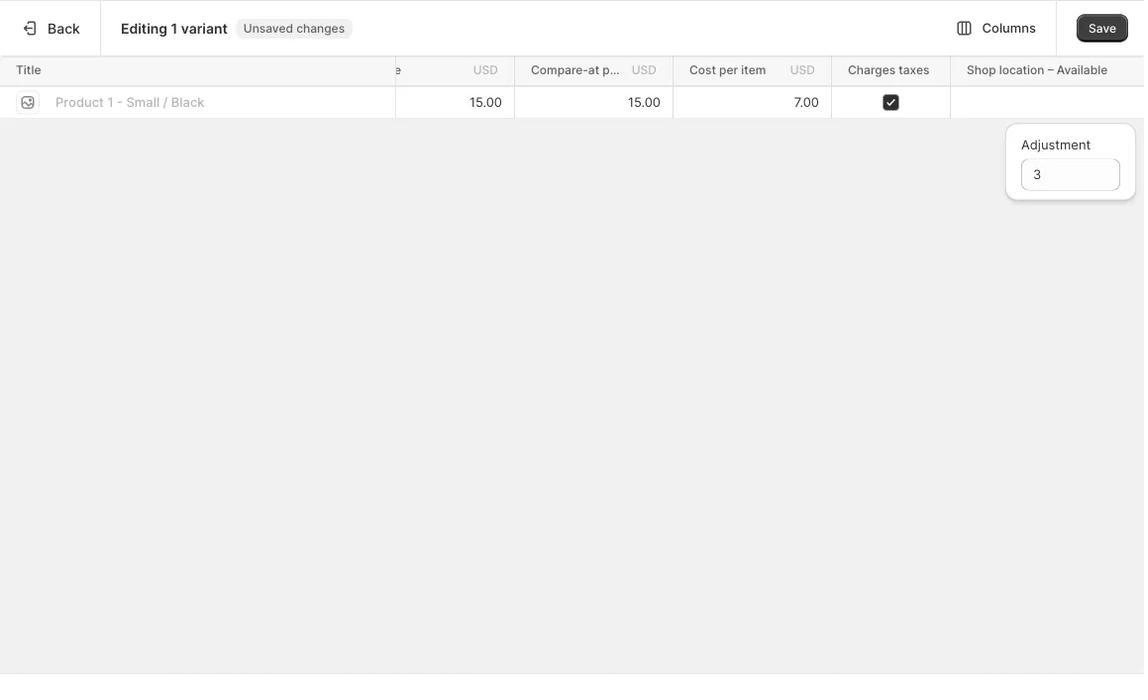 Task type: describe. For each thing, give the bounding box(es) containing it.
shop location – available
[[967, 63, 1108, 77]]

1 for editing
[[171, 20, 178, 37]]

cost per item
[[690, 63, 766, 77]]

price
[[603, 63, 631, 77]]

editing 1 variant
[[121, 20, 228, 37]]

black
[[171, 95, 205, 110]]

shop
[[967, 63, 996, 77]]

/
[[163, 95, 168, 110]]

unsaved
[[244, 21, 293, 35]]

item
[[741, 63, 766, 77]]

home
[[48, 77, 84, 93]]

home link
[[12, 71, 226, 99]]

location
[[999, 63, 1045, 77]]

available
[[1057, 63, 1108, 77]]

column header containing compare-at price
[[515, 55, 677, 87]]

variant
[[181, 20, 228, 37]]

adjustment
[[1021, 137, 1091, 153]]

save button
[[1077, 14, 1128, 42]]

cost
[[690, 63, 716, 77]]

title
[[16, 63, 41, 77]]

title column header
[[0, 55, 399, 87]]

product
[[55, 95, 104, 110]]

save
[[1089, 21, 1117, 35]]

1 for product
[[107, 95, 113, 110]]

columns button
[[945, 10, 1048, 46]]

charges
[[848, 63, 896, 77]]

at
[[588, 63, 600, 77]]

column header containing price
[[357, 55, 518, 87]]



Task type: vqa. For each thing, say whether or not it's contained in the screenshot.
Sales channels button in the left of the page
no



Task type: locate. For each thing, give the bounding box(es) containing it.
0 vertical spatial 1
[[171, 20, 178, 37]]

1
[[171, 20, 178, 37], [107, 95, 113, 110]]

1 left -
[[107, 95, 113, 110]]

back
[[48, 20, 80, 37]]

search
[[317, 20, 359, 35]]

usd
[[473, 63, 498, 77], [632, 63, 657, 77], [790, 63, 815, 77]]

usd right item
[[790, 63, 815, 77]]

back link
[[0, 1, 100, 55]]

1 usd from the left
[[473, 63, 498, 77]]

usd for price
[[473, 63, 498, 77]]

search button
[[285, 12, 859, 44]]

columns
[[982, 20, 1036, 36]]

price
[[373, 63, 401, 77]]

compare-at price usd
[[531, 63, 657, 77]]

usd for cost per item
[[790, 63, 815, 77]]

1 horizontal spatial usd
[[632, 63, 657, 77]]

2 usd from the left
[[632, 63, 657, 77]]

column header containing cost per item
[[674, 55, 835, 87]]

per
[[719, 63, 738, 77]]

taxes
[[899, 63, 930, 77]]

small
[[126, 95, 160, 110]]

compare-
[[531, 63, 588, 77]]

3 column header from the left
[[674, 55, 835, 87]]

0 horizontal spatial usd
[[473, 63, 498, 77]]

0 horizontal spatial 1
[[107, 95, 113, 110]]

product 1 - small / black
[[55, 95, 205, 110]]

1 horizontal spatial 1
[[171, 20, 178, 37]]

charges taxes
[[848, 63, 930, 77]]

Adjustment number field
[[1021, 159, 1091, 191]]

2 horizontal spatial usd
[[790, 63, 815, 77]]

column header
[[357, 55, 518, 87], [515, 55, 677, 87], [674, 55, 835, 87]]

usd right price
[[632, 63, 657, 77]]

editing
[[121, 20, 168, 37]]

shopify image
[[40, 20, 101, 40]]

changes
[[296, 21, 345, 35]]

1 vertical spatial 1
[[107, 95, 113, 110]]

-
[[117, 95, 123, 110]]

charges taxes column header
[[832, 55, 954, 87]]

1 left variant
[[171, 20, 178, 37]]

3 usd from the left
[[790, 63, 815, 77]]

usd left compare-
[[473, 63, 498, 77]]

–
[[1048, 63, 1054, 77]]

2 column header from the left
[[515, 55, 677, 87]]

1 column header from the left
[[357, 55, 518, 87]]

unsaved changes
[[244, 21, 345, 35]]



